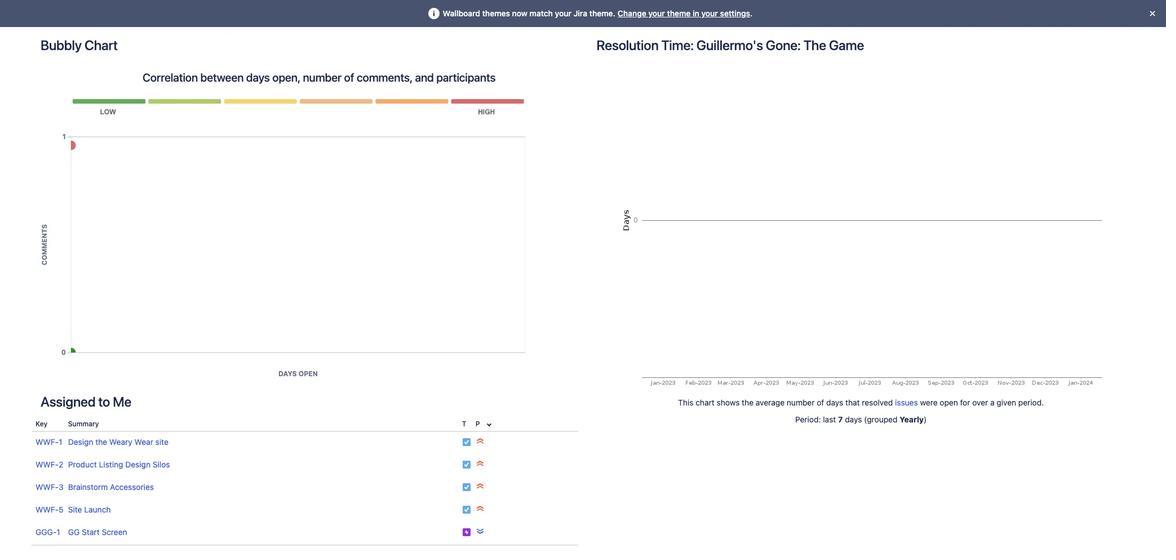 Task type: vqa. For each thing, say whether or not it's contained in the screenshot.
date
no



Task type: locate. For each thing, give the bounding box(es) containing it.
wallboard
[[443, 8, 480, 18]]

0 vertical spatial 1
[[59, 437, 62, 447]]

for
[[960, 398, 970, 408]]

(grouped
[[864, 415, 898, 424]]

of
[[344, 71, 354, 84], [817, 398, 824, 408]]

wwf- for 2
[[36, 460, 59, 470]]

design
[[68, 437, 93, 447], [125, 460, 151, 470]]

design down summary
[[68, 437, 93, 447]]

of up last
[[817, 398, 824, 408]]

your right in
[[701, 8, 718, 18]]

1 vertical spatial design
[[125, 460, 151, 470]]

theme.
[[589, 8, 615, 18]]

2 task image from the top
[[462, 461, 471, 470]]

1
[[59, 437, 62, 447], [57, 528, 60, 537]]

0 vertical spatial highest image
[[476, 437, 485, 446]]

wwf- down wwf-1 link
[[36, 460, 59, 470]]

the
[[742, 398, 754, 408], [95, 437, 107, 447]]

4 wwf- from the top
[[36, 505, 59, 515]]

0 horizontal spatial the
[[95, 437, 107, 447]]

assigned to me
[[41, 394, 131, 410]]

1 highest image from the top
[[476, 482, 485, 491]]

1 your from the left
[[555, 8, 572, 18]]

gg start screen link
[[68, 528, 127, 537]]

period: last 7 days (grouped yearly )
[[795, 415, 927, 424]]

1 vertical spatial highest image
[[476, 504, 485, 514]]

listing
[[99, 460, 123, 470]]

1 horizontal spatial the
[[742, 398, 754, 408]]

highest image right task icon
[[476, 482, 485, 491]]

theme
[[667, 8, 691, 18]]

1 up 2
[[59, 437, 62, 447]]

2 highest image from the top
[[476, 459, 485, 468]]

yearly
[[900, 415, 924, 424]]

wwf-5 site launch
[[36, 505, 111, 515]]

wwf- for 1
[[36, 437, 59, 447]]

wwf- down wwf-2 "link"
[[36, 483, 59, 492]]

start
[[82, 528, 100, 537]]

brainstorm
[[68, 483, 108, 492]]

epic image
[[462, 528, 471, 537]]

wwf- up ggg-1
[[36, 505, 59, 515]]

resolved
[[862, 398, 893, 408]]

period:
[[795, 415, 821, 424]]

2 vertical spatial days
[[845, 415, 862, 424]]

3 wwf- from the top
[[36, 483, 59, 492]]

1 vertical spatial number
[[787, 398, 815, 408]]

0 horizontal spatial design
[[68, 437, 93, 447]]

chart
[[696, 398, 715, 408]]

1 vertical spatial 1
[[57, 528, 60, 537]]

the left 'weary'
[[95, 437, 107, 447]]

wwf-3 brainstorm accessories
[[36, 483, 154, 492]]

your
[[555, 8, 572, 18], [648, 8, 665, 18], [701, 8, 718, 18]]

0 horizontal spatial number
[[303, 71, 342, 84]]

)
[[924, 415, 927, 424]]

highest image
[[476, 437, 485, 446], [476, 459, 485, 468]]

site
[[155, 437, 168, 447]]

design the weary wear site link
[[68, 437, 168, 447]]

period.
[[1019, 398, 1044, 408]]

1 horizontal spatial your
[[648, 8, 665, 18]]

highest image up lowest image
[[476, 504, 485, 514]]

participants
[[436, 71, 496, 84]]

now
[[512, 8, 528, 18]]

of left comments,
[[344, 71, 354, 84]]

2
[[59, 460, 63, 470]]

task image up task icon
[[462, 461, 471, 470]]

2 horizontal spatial your
[[701, 8, 718, 18]]

highest image
[[476, 482, 485, 491], [476, 504, 485, 514]]

2 wwf- from the top
[[36, 460, 59, 470]]

issues
[[895, 398, 918, 408]]

1 left gg
[[57, 528, 60, 537]]

in
[[693, 8, 699, 18]]

2 vertical spatial task image
[[462, 506, 471, 515]]

2 highest image from the top
[[476, 504, 485, 514]]

t
[[462, 420, 466, 428]]

0 vertical spatial number
[[303, 71, 342, 84]]

number up period:
[[787, 398, 815, 408]]

days
[[246, 71, 270, 84], [826, 398, 843, 408], [845, 415, 862, 424]]

design up accessories
[[125, 460, 151, 470]]

correlation
[[143, 71, 198, 84]]

undefined generated chart image image
[[615, 61, 1107, 389]]

1 horizontal spatial of
[[817, 398, 824, 408]]

p
[[476, 420, 480, 428]]

0 vertical spatial of
[[344, 71, 354, 84]]

1 highest image from the top
[[476, 437, 485, 446]]

site
[[68, 505, 82, 515]]

5
[[59, 505, 63, 515]]

0 vertical spatial task image
[[462, 438, 471, 447]]

task image up epic icon
[[462, 506, 471, 515]]

task image for wwf-2 product listing design silos
[[462, 461, 471, 470]]

wear
[[134, 437, 153, 447]]

3 task image from the top
[[462, 506, 471, 515]]

highest image for design the weary wear site
[[476, 437, 485, 446]]

to
[[98, 394, 110, 410]]

number right open,
[[303, 71, 342, 84]]

highest image for site launch
[[476, 504, 485, 514]]

1 wwf- from the top
[[36, 437, 59, 447]]

average
[[756, 398, 785, 408]]

0 vertical spatial highest image
[[476, 482, 485, 491]]

comments,
[[357, 71, 413, 84]]

your left theme
[[648, 8, 665, 18]]

1 vertical spatial highest image
[[476, 459, 485, 468]]

days up last
[[826, 398, 843, 408]]

0 vertical spatial the
[[742, 398, 754, 408]]

bubbly chart
[[41, 37, 118, 53]]

task image down t
[[462, 438, 471, 447]]

game
[[829, 37, 864, 53]]

0 horizontal spatial days
[[246, 71, 270, 84]]

days right 7
[[845, 415, 862, 424]]

1 vertical spatial of
[[817, 398, 824, 408]]

days left open,
[[246, 71, 270, 84]]

task image
[[462, 438, 471, 447], [462, 461, 471, 470], [462, 506, 471, 515]]

0 horizontal spatial your
[[555, 8, 572, 18]]

change
[[618, 8, 646, 18]]

the
[[804, 37, 826, 53]]

the right shows at the bottom right of the page
[[742, 398, 754, 408]]

wwf-
[[36, 437, 59, 447], [36, 460, 59, 470], [36, 483, 59, 492], [36, 505, 59, 515]]

wwf-2 link
[[36, 460, 63, 470]]

product
[[68, 460, 97, 470]]

highest image for product listing design silos
[[476, 459, 485, 468]]

open
[[940, 398, 958, 408]]

your left jira
[[555, 8, 572, 18]]

gone:
[[766, 37, 801, 53]]

1 vertical spatial days
[[826, 398, 843, 408]]

wwf- down the key
[[36, 437, 59, 447]]

2 your from the left
[[648, 8, 665, 18]]

1 horizontal spatial days
[[826, 398, 843, 408]]

.
[[750, 8, 753, 18]]

number
[[303, 71, 342, 84], [787, 398, 815, 408]]

1 vertical spatial task image
[[462, 461, 471, 470]]



Task type: describe. For each thing, give the bounding box(es) containing it.
accessories
[[110, 483, 154, 492]]

7
[[838, 415, 843, 424]]

2 horizontal spatial days
[[845, 415, 862, 424]]

summary
[[68, 420, 99, 428]]

dismiss image
[[1146, 7, 1159, 20]]

resolution
[[597, 37, 659, 53]]

this
[[678, 398, 694, 408]]

change your theme in your settings link
[[618, 7, 750, 20]]

given
[[997, 398, 1016, 408]]

task image for wwf-5 site launch
[[462, 506, 471, 515]]

this chart shows the average number of days that resolved issues were open for over a given period.
[[678, 398, 1044, 408]]

wwf-2 product listing design silos
[[36, 460, 170, 470]]

wwf-3 link
[[36, 483, 64, 492]]

guillermo's
[[697, 37, 763, 53]]

wallboard themes now match your jira theme. change your theme in your settings .
[[443, 8, 753, 18]]

0 horizontal spatial of
[[344, 71, 354, 84]]

wwf- for 5
[[36, 505, 59, 515]]

settings
[[720, 8, 750, 18]]

a
[[990, 398, 995, 408]]

key
[[36, 420, 47, 428]]

0 vertical spatial design
[[68, 437, 93, 447]]

ggg-1
[[36, 528, 60, 537]]

silos
[[153, 460, 170, 470]]

me
[[113, 394, 131, 410]]

brainstorm accessories link
[[68, 483, 154, 492]]

1 horizontal spatial number
[[787, 398, 815, 408]]

resolution time: guillermo's gone: the game
[[597, 37, 864, 53]]

that
[[846, 398, 860, 408]]

jira
[[574, 8, 587, 18]]

last
[[823, 415, 836, 424]]

chart
[[85, 37, 118, 53]]

between
[[200, 71, 244, 84]]

shows
[[717, 398, 740, 408]]

3
[[59, 483, 64, 492]]

3 your from the left
[[701, 8, 718, 18]]

highest image for brainstorm accessories
[[476, 482, 485, 491]]

1 vertical spatial the
[[95, 437, 107, 447]]

0 vertical spatial days
[[246, 71, 270, 84]]

site launch link
[[68, 505, 111, 515]]

task image
[[462, 483, 471, 492]]

correlation between days open, number of comments, and participants
[[143, 71, 496, 84]]

wwf-1
[[36, 437, 62, 447]]

ggg-
[[36, 528, 57, 537]]

launch
[[84, 505, 111, 515]]

1 for wwf-
[[59, 437, 62, 447]]

screen
[[102, 528, 127, 537]]

weary
[[109, 437, 132, 447]]

design the weary wear site
[[68, 437, 168, 447]]

bubbly
[[41, 37, 82, 53]]

over
[[972, 398, 988, 408]]

themes
[[482, 8, 510, 18]]

assigned
[[41, 394, 96, 410]]

1 horizontal spatial design
[[125, 460, 151, 470]]

wwf-1 link
[[36, 437, 62, 447]]

gg
[[68, 528, 80, 537]]

issues link
[[895, 398, 918, 408]]

were
[[920, 398, 938, 408]]

product listing design silos link
[[68, 460, 170, 470]]

ggg-1 link
[[36, 528, 60, 537]]

and
[[415, 71, 434, 84]]

wwf-5 link
[[36, 505, 63, 515]]

1 for ggg-
[[57, 528, 60, 537]]

info image
[[427, 7, 441, 20]]

match
[[530, 8, 553, 18]]

1 task image from the top
[[462, 438, 471, 447]]

time:
[[662, 37, 694, 53]]

gg start screen
[[68, 528, 127, 537]]

wwf- for 3
[[36, 483, 59, 492]]

lowest image
[[476, 527, 485, 536]]

open,
[[272, 71, 300, 84]]



